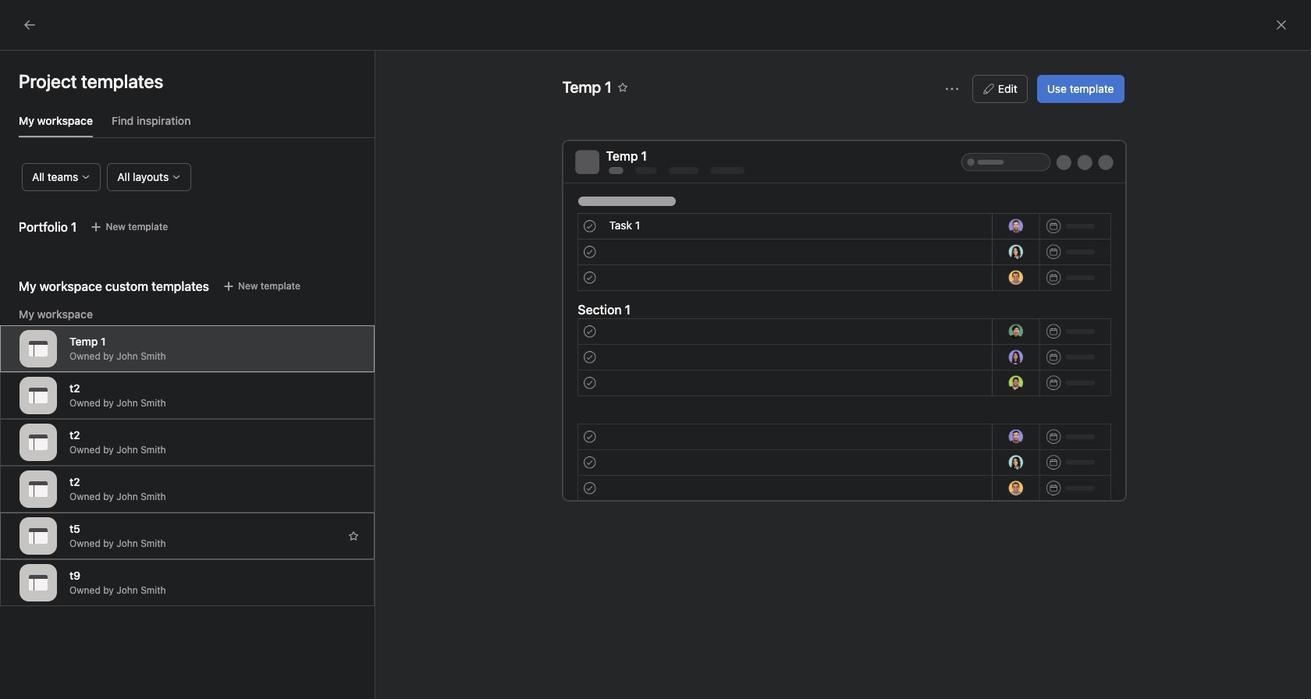 Task type: vqa. For each thing, say whether or not it's contained in the screenshot.
Mark complete image associated with Mark complete option
no



Task type: locate. For each thing, give the bounding box(es) containing it.
close image
[[1276, 19, 1288, 31]]

cell
[[188, 195, 665, 226], [665, 195, 821, 224], [1161, 195, 1255, 224], [188, 223, 665, 254], [665, 223, 821, 252], [1161, 223, 1255, 252]]

4 template image from the top
[[29, 480, 48, 499]]

3 row from the top
[[188, 195, 1312, 226]]

1 row from the top
[[188, 166, 1312, 195]]

go back image
[[23, 19, 36, 31]]

hide sidebar image
[[20, 12, 33, 25]]

toggle project template starred status image
[[618, 83, 628, 92]]

template image
[[29, 527, 48, 546]]

insights element
[[0, 142, 187, 248]]

tab list
[[19, 112, 375, 138]]

2 template image from the top
[[29, 387, 48, 405]]

2 row from the top
[[188, 194, 1312, 196]]

template image
[[29, 340, 48, 358], [29, 387, 48, 405], [29, 433, 48, 452], [29, 480, 48, 499], [29, 574, 48, 593]]

row
[[188, 166, 1312, 195], [188, 194, 1312, 196], [188, 195, 1312, 226], [188, 223, 1312, 254]]



Task type: describe. For each thing, give the bounding box(es) containing it.
3 template image from the top
[[29, 433, 48, 452]]

4 row from the top
[[188, 223, 1312, 254]]

show options image
[[946, 83, 959, 95]]

global element
[[0, 38, 187, 132]]

1 template image from the top
[[29, 340, 48, 358]]

5 template image from the top
[[29, 574, 48, 593]]

teams element
[[0, 479, 187, 536]]

toggle project template starred status image
[[349, 532, 358, 541]]



